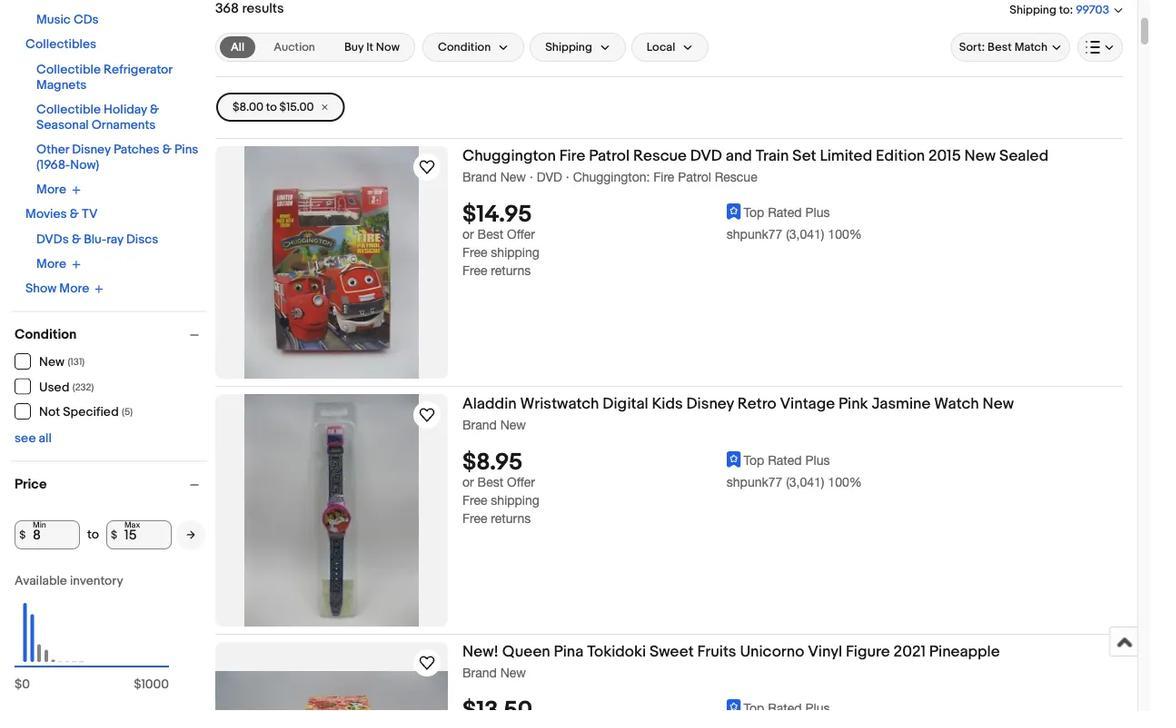 Task type: locate. For each thing, give the bounding box(es) containing it.
1 vertical spatial collectible
[[36, 102, 101, 118]]

(3,041) down chuggington fire patrol rescue dvd and train set limited edition 2015 new sealed link
[[787, 227, 825, 242]]

discs
[[126, 232, 159, 248]]

1 100% from the top
[[829, 227, 862, 242]]

to right minimum value $8 text field
[[87, 528, 99, 543]]

1 shpunk77 (3,041) 100% free shipping free returns from the top
[[463, 227, 862, 278]]

music cds link
[[36, 12, 99, 28]]

1 vertical spatial shpunk77
[[727, 475, 783, 490]]

plus for $8.95
[[806, 453, 830, 468]]

$
[[19, 529, 26, 542], [111, 529, 117, 542], [15, 677, 22, 693], [134, 677, 141, 693]]

new down chuggington at left top
[[501, 169, 526, 184]]

movies & tv link
[[25, 207, 98, 222]]

see all
[[15, 431, 52, 447]]

2 shpunk77 (3,041) 100% free shipping free returns from the top
[[463, 475, 862, 527]]

dvd down chuggington at left top
[[537, 169, 563, 184]]

1 horizontal spatial disney
[[687, 395, 734, 414]]

0 vertical spatial returns
[[491, 263, 531, 278]]

best right sort:
[[988, 40, 1013, 54]]

more down dvds
[[36, 257, 66, 272]]

0 vertical spatial or best offer
[[463, 227, 535, 242]]

1 returns from the top
[[491, 263, 531, 278]]

2 top rated plus from the top
[[744, 453, 830, 468]]

shipping inside shipping dropdown button
[[546, 40, 593, 54]]

3 free from the top
[[463, 493, 488, 508]]

new down aladdin
[[501, 417, 526, 432]]

see all button
[[15, 431, 52, 447]]

0 vertical spatial shipping
[[491, 245, 540, 260]]

1 vertical spatial shipping
[[546, 40, 593, 54]]

to
[[1060, 3, 1071, 17], [266, 100, 277, 114], [87, 528, 99, 543]]

brand down aladdin
[[463, 417, 497, 432]]

condition button right now at the top left
[[423, 33, 525, 62]]

0 vertical spatial patrol
[[589, 146, 630, 165]]

top rated plus image
[[727, 700, 741, 712]]

patrol up chuggington:
[[589, 146, 630, 165]]

2 vertical spatial best
[[478, 475, 504, 490]]

shpunk77 (3,041) 100% free shipping free returns for $8.95
[[463, 475, 862, 527]]

new!
[[463, 643, 499, 662]]

new down queen
[[501, 665, 526, 680]]

368
[[215, 0, 239, 16]]

new! queen pina tokidoki sweet fruits unicorno vinyl figure 2021 pineapple link
[[463, 643, 1124, 665]]

2 free from the top
[[463, 263, 488, 278]]

top rated plus image down the aladdin wristwatch digital kids disney retro vintage pink jasmine watch new brand new
[[727, 452, 741, 468]]

ornaments
[[92, 118, 156, 133]]

shipping down '$8.95'
[[491, 493, 540, 508]]

disney right kids at the bottom right
[[687, 395, 734, 414]]

collectibles
[[25, 37, 96, 52]]

0 vertical spatial top rated plus image
[[727, 204, 741, 220]]

$14.95
[[463, 201, 532, 229]]

plus down vintage
[[806, 453, 830, 468]]

1 vertical spatial (3,041)
[[787, 475, 825, 490]]

0 vertical spatial rated
[[768, 205, 802, 220]]

more down (1968- on the top of page
[[36, 182, 66, 198]]

plus for $14.95
[[806, 205, 830, 220]]

2 horizontal spatial to
[[1060, 3, 1071, 17]]

2 vertical spatial brand
[[463, 665, 497, 680]]

2 more button from the top
[[36, 257, 81, 272]]

1 vertical spatial best
[[478, 227, 504, 242]]

1 vertical spatial shipping
[[491, 493, 540, 508]]

aladdin wristwatch digital kids disney retro vintage pink jasmine watch new link
[[463, 395, 1124, 417]]

1 (3,041) from the top
[[787, 227, 825, 242]]

new inside the new! queen pina tokidoki sweet fruits unicorno vinyl figure 2021 pineapple brand new
[[501, 665, 526, 680]]

1 vertical spatial to
[[266, 100, 277, 114]]

0 vertical spatial best
[[988, 40, 1013, 54]]

0 vertical spatial collectible
[[36, 62, 101, 78]]

1 plus from the top
[[806, 205, 830, 220]]

0 vertical spatial brand
[[463, 169, 497, 184]]

1 vertical spatial or best offer
[[463, 475, 535, 490]]

$15.00
[[280, 100, 314, 114]]

match
[[1015, 40, 1048, 54]]

chuggington fire patrol rescue dvd and train set limited edition 2015 new sealed brand new · dvd · chuggington: fire patrol rescue
[[463, 146, 1049, 184]]

condition inside condition dropdown button
[[438, 40, 491, 54]]

1 horizontal spatial condition
[[438, 40, 491, 54]]

music cds
[[36, 12, 99, 28]]

1 top rated plus image from the top
[[727, 204, 741, 220]]

2 100% from the top
[[829, 475, 862, 490]]

rescue down and
[[715, 169, 758, 184]]

returns down '$8.95'
[[491, 512, 531, 527]]

other
[[36, 142, 69, 158]]

1 vertical spatial or
[[463, 475, 474, 490]]

condition right now at the top left
[[438, 40, 491, 54]]

or
[[463, 227, 474, 242], [463, 475, 474, 490]]

aladdin wristwatch digital kids disney retro vintage pink jasmine watch new heading
[[463, 395, 1015, 414]]

best
[[988, 40, 1013, 54], [478, 227, 504, 242], [478, 475, 504, 490]]

to for :
[[1060, 3, 1071, 17]]

0 vertical spatial offer
[[507, 227, 535, 242]]

1 vertical spatial offer
[[507, 475, 535, 490]]

2 or best offer from the top
[[463, 475, 535, 490]]

shpunk77 down the aladdin wristwatch digital kids disney retro vintage pink jasmine watch new brand new
[[727, 475, 783, 490]]

1 shpunk77 from the top
[[727, 227, 783, 242]]

2 top rated plus image from the top
[[727, 452, 741, 468]]

cds
[[74, 12, 99, 28]]

more button up show more at the top left of page
[[36, 257, 81, 272]]

:
[[1071, 3, 1074, 17]]

0 vertical spatial rescue
[[634, 146, 687, 165]]

collectible down the magnets
[[36, 102, 101, 118]]

to left 99703
[[1060, 3, 1071, 17]]

1 vertical spatial patrol
[[678, 169, 712, 184]]

shpunk77 (3,041) 100% free shipping free returns for $14.95
[[463, 227, 862, 278]]

shpunk77
[[727, 227, 783, 242], [727, 475, 783, 490]]

shipping
[[491, 245, 540, 260], [491, 493, 540, 508]]

collectible down collectibles on the top of the page
[[36, 62, 101, 78]]

0 vertical spatial shpunk77
[[727, 227, 783, 242]]

shpunk77 down chuggington fire patrol rescue dvd and train set limited edition 2015 new sealed brand new · dvd · chuggington: fire patrol rescue
[[727, 227, 783, 242]]

top down chuggington fire patrol rescue dvd and train set limited edition 2015 new sealed brand new · dvd · chuggington: fire patrol rescue
[[744, 205, 765, 220]]

2 top from the top
[[744, 453, 765, 468]]

1 offer from the top
[[507, 227, 535, 242]]

100% down limited
[[829, 227, 862, 242]]

shipping for shipping
[[546, 40, 593, 54]]

1 rated from the top
[[768, 205, 802, 220]]

Minimum value $8 text field
[[15, 521, 80, 550]]

2 returns from the top
[[491, 512, 531, 527]]

fire up chuggington:
[[560, 146, 586, 165]]

0 horizontal spatial condition
[[15, 327, 77, 343]]

1 vertical spatial more
[[36, 257, 66, 272]]

best down aladdin
[[478, 475, 504, 490]]

more button up movies & tv link
[[36, 182, 81, 198]]

brand inside the aladdin wristwatch digital kids disney retro vintage pink jasmine watch new brand new
[[463, 417, 497, 432]]

2 plus from the top
[[806, 453, 830, 468]]

1 collectible from the top
[[36, 62, 101, 78]]

1 vertical spatial condition
[[15, 327, 77, 343]]

used
[[39, 380, 69, 395]]

0 vertical spatial condition
[[438, 40, 491, 54]]

1 vertical spatial dvd
[[537, 169, 563, 184]]

1 vertical spatial shpunk77 (3,041) 100% free shipping free returns
[[463, 475, 862, 527]]

ray
[[107, 232, 124, 248]]

1 vertical spatial rated
[[768, 453, 802, 468]]

shipping for $14.95
[[491, 245, 540, 260]]

offer for $8.95
[[507, 475, 535, 490]]

or down aladdin
[[463, 475, 474, 490]]

1 or best offer from the top
[[463, 227, 535, 242]]

jasmine
[[872, 395, 931, 414]]

local button
[[632, 33, 709, 62]]

368 results
[[215, 0, 284, 16]]

returns
[[491, 263, 531, 278], [491, 512, 531, 527]]

1 horizontal spatial condition button
[[423, 33, 525, 62]]

buy it now link
[[334, 36, 411, 58]]

1 vertical spatial 100%
[[829, 475, 862, 490]]

or down chuggington at left top
[[463, 227, 474, 242]]

shpunk77 (3,041) 100% free shipping free returns
[[463, 227, 862, 278], [463, 475, 862, 527]]

fire right chuggington:
[[654, 169, 675, 184]]

1 or from the top
[[463, 227, 474, 242]]

rated down chuggington fire patrol rescue dvd and train set limited edition 2015 new sealed link
[[768, 205, 802, 220]]

rated down aladdin wristwatch digital kids disney retro vintage pink jasmine watch new 'link'
[[768, 453, 802, 468]]

show
[[25, 281, 57, 297]]

condition for the topmost condition dropdown button
[[438, 40, 491, 54]]

see
[[15, 431, 36, 447]]

1 vertical spatial rescue
[[715, 169, 758, 184]]

collectible
[[36, 62, 101, 78], [36, 102, 101, 118]]

Maximum value $15 text field
[[106, 521, 172, 550]]

best down chuggington at left top
[[478, 227, 504, 242]]

2 (3,041) from the top
[[787, 475, 825, 490]]

chuggington fire patrol rescue dvd and train set limited edition 2015 new sealed link
[[463, 146, 1124, 169]]

2 shpunk77 from the top
[[727, 475, 783, 490]]

1 horizontal spatial patrol
[[678, 169, 712, 184]]

shipping
[[1010, 3, 1057, 17], [546, 40, 593, 54]]

plus down set
[[806, 205, 830, 220]]

offer down chuggington at left top
[[507, 227, 535, 242]]

1 vertical spatial brand
[[463, 417, 497, 432]]

0 horizontal spatial condition button
[[15, 327, 207, 343]]

collectibles link
[[25, 37, 96, 52]]

0 horizontal spatial patrol
[[589, 146, 630, 165]]

buy it now
[[344, 40, 400, 54]]

0 vertical spatial 100%
[[829, 227, 862, 242]]

· left chuggington:
[[566, 169, 570, 184]]

0 horizontal spatial disney
[[72, 142, 111, 158]]

dvds
[[36, 232, 69, 248]]

0 horizontal spatial shipping
[[546, 40, 593, 54]]

& right holiday
[[150, 102, 159, 118]]

brand for new!
[[463, 665, 497, 680]]

new
[[965, 146, 996, 165], [501, 169, 526, 184], [39, 355, 65, 370], [983, 395, 1015, 414], [501, 417, 526, 432], [501, 665, 526, 680]]

brand down chuggington at left top
[[463, 169, 497, 184]]

1 horizontal spatial shipping
[[1010, 3, 1057, 17]]

0 vertical spatial plus
[[806, 205, 830, 220]]

All selected text field
[[231, 39, 245, 55]]

rescue up chuggington:
[[634, 146, 687, 165]]

watch
[[935, 395, 980, 414]]

1 more button from the top
[[36, 182, 81, 198]]

1 top from the top
[[744, 205, 765, 220]]

0 horizontal spatial dvd
[[537, 169, 563, 184]]

figure
[[846, 643, 891, 662]]

2 or from the top
[[463, 475, 474, 490]]

1 vertical spatial top rated plus image
[[727, 452, 741, 468]]

seasonal
[[36, 118, 89, 133]]

2 offer from the top
[[507, 475, 535, 490]]

1 horizontal spatial to
[[266, 100, 277, 114]]

shipping button
[[530, 33, 626, 62]]

show more
[[25, 281, 89, 297]]

0 vertical spatial dvd
[[691, 146, 723, 165]]

(3,041) down aladdin wristwatch digital kids disney retro vintage pink jasmine watch new 'link'
[[787, 475, 825, 490]]

movies & tv
[[25, 207, 98, 222]]

1 vertical spatial top rated plus
[[744, 453, 830, 468]]

0 horizontal spatial ·
[[530, 169, 533, 184]]

1 shipping from the top
[[491, 245, 540, 260]]

chuggington fire patrol rescue dvd and train set limited edition 2015 new sealed heading
[[463, 146, 1049, 165]]

100% for $8.95
[[829, 475, 862, 490]]

2 vertical spatial to
[[87, 528, 99, 543]]

2 collectible from the top
[[36, 102, 101, 118]]

1 vertical spatial top
[[744, 453, 765, 468]]

1 vertical spatial more button
[[36, 257, 81, 272]]

more right show at the top left
[[59, 281, 89, 297]]

dvd left and
[[691, 146, 723, 165]]

watch chuggington fire patrol rescue dvd and train set limited edition 2015 new sealed image
[[416, 156, 438, 178]]

0 vertical spatial to
[[1060, 3, 1071, 17]]

shipping inside shipping to : 99703
[[1010, 3, 1057, 17]]

or best offer down chuggington at left top
[[463, 227, 535, 242]]

top rated plus down aladdin wristwatch digital kids disney retro vintage pink jasmine watch new 'link'
[[744, 453, 830, 468]]

or best offer down aladdin
[[463, 475, 535, 490]]

0 vertical spatial fire
[[560, 146, 586, 165]]

0 vertical spatial top
[[744, 205, 765, 220]]

offer down aladdin
[[507, 475, 535, 490]]

0 vertical spatial more button
[[36, 182, 81, 198]]

to right $8.00
[[266, 100, 277, 114]]

auction link
[[263, 36, 326, 58]]

to for $15.00
[[266, 100, 277, 114]]

top rated plus image down chuggington fire patrol rescue dvd and train set limited edition 2015 new sealed brand new · dvd · chuggington: fire patrol rescue
[[727, 204, 741, 220]]

set
[[793, 146, 817, 165]]

100% down the pink
[[829, 475, 862, 490]]

condition
[[438, 40, 491, 54], [15, 327, 77, 343]]

brand inside the new! queen pina tokidoki sweet fruits unicorno vinyl figure 2021 pineapple brand new
[[463, 665, 497, 680]]

0 vertical spatial shpunk77 (3,041) 100% free shipping free returns
[[463, 227, 862, 278]]

0 vertical spatial (3,041)
[[787, 227, 825, 242]]

(3,041)
[[787, 227, 825, 242], [787, 475, 825, 490]]

condition button up (131)
[[15, 327, 207, 343]]

1 top rated plus from the top
[[744, 205, 830, 220]]

1 horizontal spatial fire
[[654, 169, 675, 184]]

· down chuggington at left top
[[530, 169, 533, 184]]

patrol down chuggington fire patrol rescue dvd and train set limited edition 2015 new sealed heading
[[678, 169, 712, 184]]

to inside shipping to : 99703
[[1060, 3, 1071, 17]]

vintage
[[780, 395, 836, 414]]

shipping to : 99703
[[1010, 3, 1110, 17]]

1 vertical spatial condition button
[[15, 327, 207, 343]]

3 brand from the top
[[463, 665, 497, 680]]

·
[[530, 169, 533, 184], [566, 169, 570, 184]]

more
[[36, 182, 66, 198], [36, 257, 66, 272], [59, 281, 89, 297]]

1 vertical spatial plus
[[806, 453, 830, 468]]

1 vertical spatial returns
[[491, 512, 531, 527]]

new! queen pina tokidoki sweet fruits unicorno vinyl figure 2021 pineapple heading
[[463, 643, 1001, 662]]

0 vertical spatial disney
[[72, 142, 111, 158]]

0 vertical spatial top rated plus
[[744, 205, 830, 220]]

2 shipping from the top
[[491, 493, 540, 508]]

shipping down $14.95
[[491, 245, 540, 260]]

now
[[376, 40, 400, 54]]

disney
[[72, 142, 111, 158], [687, 395, 734, 414]]

top rated plus image for $14.95
[[727, 204, 741, 220]]

1 brand from the top
[[463, 169, 497, 184]]

new right watch
[[983, 395, 1015, 414]]

brand
[[463, 169, 497, 184], [463, 417, 497, 432], [463, 665, 497, 680]]

top rated plus down chuggington fire patrol rescue dvd and train set limited edition 2015 new sealed link
[[744, 205, 830, 220]]

brand down new!
[[463, 665, 497, 680]]

0 vertical spatial shipping
[[1010, 3, 1057, 17]]

sort:
[[960, 40, 986, 54]]

2 brand from the top
[[463, 417, 497, 432]]

condition up new (131)
[[15, 327, 77, 343]]

rated for $14.95
[[768, 205, 802, 220]]

0 vertical spatial or
[[463, 227, 474, 242]]

$ 1000
[[134, 677, 169, 693]]

2 rated from the top
[[768, 453, 802, 468]]

1 vertical spatial disney
[[687, 395, 734, 414]]

1 horizontal spatial ·
[[566, 169, 570, 184]]

or for $8.95
[[463, 475, 474, 490]]

top down the aladdin wristwatch digital kids disney retro vintage pink jasmine watch new brand new
[[744, 453, 765, 468]]

aladdin
[[463, 395, 517, 414]]

returns down $14.95
[[491, 263, 531, 278]]

top rated plus image
[[727, 204, 741, 220], [727, 452, 741, 468]]

brand for aladdin
[[463, 417, 497, 432]]

disney down collectible holiday & seasonal ornaments link at the top of page
[[72, 142, 111, 158]]

free
[[463, 245, 488, 260], [463, 263, 488, 278], [463, 493, 488, 508], [463, 512, 488, 527]]



Task type: describe. For each thing, give the bounding box(es) containing it.
disney inside the aladdin wristwatch digital kids disney retro vintage pink jasmine watch new brand new
[[687, 395, 734, 414]]

blu-
[[84, 232, 107, 248]]

condition for condition dropdown button to the bottom
[[15, 327, 77, 343]]

other disney patches & pins (1968-now) link
[[36, 142, 199, 173]]

watch aladdin wristwatch digital kids disney retro vintage pink jasmine watch new image
[[416, 405, 438, 426]]

auction
[[274, 40, 315, 54]]

shipping for shipping to : 99703
[[1010, 3, 1057, 17]]

new (131)
[[39, 355, 85, 370]]

pins
[[175, 142, 199, 158]]

tv
[[82, 207, 98, 222]]

not
[[39, 405, 60, 420]]

$8.00 to $15.00 link
[[216, 93, 345, 122]]

0 horizontal spatial fire
[[560, 146, 586, 165]]

returns for $8.95
[[491, 512, 531, 527]]

used (232)
[[39, 380, 94, 395]]

kids
[[652, 395, 683, 414]]

1 vertical spatial fire
[[654, 169, 675, 184]]

2 · from the left
[[566, 169, 570, 184]]

& left the blu-
[[72, 232, 81, 248]]

pineapple
[[930, 643, 1001, 662]]

(232)
[[73, 382, 94, 394]]

best inside dropdown button
[[988, 40, 1013, 54]]

inventory
[[70, 574, 123, 589]]

sort: best match button
[[952, 33, 1071, 62]]

chuggington:
[[573, 169, 650, 184]]

1 horizontal spatial rescue
[[715, 169, 758, 184]]

or best offer for $8.95
[[463, 475, 535, 490]]

disney inside collectible refrigerator magnets collectible holiday & seasonal ornaments other disney patches & pins (1968-now)
[[72, 142, 111, 158]]

& left pins
[[163, 142, 172, 158]]

available inventory
[[15, 574, 123, 589]]

sealed
[[1000, 146, 1049, 165]]

shpunk77 for $14.95
[[727, 227, 783, 242]]

new right 2015
[[965, 146, 996, 165]]

$ 0
[[15, 677, 30, 693]]

aladdin wristwatch digital kids disney retro vintage pink jasmine watch new brand new
[[463, 395, 1015, 432]]

1 free from the top
[[463, 245, 488, 260]]

retro
[[738, 395, 777, 414]]

(3,041) for $14.95
[[787, 227, 825, 242]]

available
[[15, 574, 67, 589]]

unicorno
[[740, 643, 805, 662]]

wristwatch
[[521, 395, 600, 414]]

chuggington
[[463, 146, 556, 165]]

best for $8.95
[[478, 475, 504, 490]]

0 vertical spatial more
[[36, 182, 66, 198]]

$8.00 to $15.00
[[233, 100, 314, 114]]

top for $14.95
[[744, 205, 765, 220]]

collectible holiday & seasonal ornaments link
[[36, 102, 159, 133]]

2021
[[894, 643, 926, 662]]

offer for $14.95
[[507, 227, 535, 242]]

top for $8.95
[[744, 453, 765, 468]]

new! queen pina tokidoki sweet fruits unicorno vinyl figure 2021 pineapple brand new
[[463, 643, 1001, 680]]

top rated plus for $8.95
[[744, 453, 830, 468]]

and
[[726, 146, 753, 165]]

aladdin wristwatch digital kids disney retro vintage pink jasmine watch new image
[[245, 395, 419, 627]]

$8.00
[[233, 100, 264, 114]]

price
[[15, 477, 47, 493]]

pina
[[554, 643, 584, 662]]

limited
[[820, 146, 873, 165]]

best for $14.95
[[478, 227, 504, 242]]

buy
[[344, 40, 364, 54]]

dvds & blu-ray discs
[[36, 232, 159, 248]]

local
[[647, 40, 676, 54]]

1000
[[141, 677, 169, 693]]

edition
[[876, 146, 926, 165]]

specified
[[63, 405, 119, 420]]

$8.95
[[463, 449, 523, 477]]

(3,041) for $8.95
[[787, 475, 825, 490]]

all link
[[220, 36, 256, 58]]

collectible refrigerator magnets collectible holiday & seasonal ornaments other disney patches & pins (1968-now)
[[36, 62, 199, 173]]

all
[[39, 431, 52, 447]]

fruits
[[698, 643, 737, 662]]

dvds & blu-ray discs link
[[36, 232, 159, 248]]

or best offer for $14.95
[[463, 227, 535, 242]]

4 free from the top
[[463, 512, 488, 527]]

shpunk77 for $8.95
[[727, 475, 783, 490]]

vinyl
[[808, 643, 843, 662]]

returns for $14.95
[[491, 263, 531, 278]]

1 horizontal spatial dvd
[[691, 146, 723, 165]]

0 horizontal spatial rescue
[[634, 146, 687, 165]]

or for $14.95
[[463, 227, 474, 242]]

price button
[[15, 477, 207, 493]]

not specified (5)
[[39, 405, 133, 420]]

(131)
[[68, 357, 85, 369]]

it
[[366, 40, 374, 54]]

new! queen pina tokidoki sweet fruits unicorno vinyl figure 2021 pineapple image
[[215, 672, 448, 712]]

top rated plus for $14.95
[[744, 205, 830, 220]]

0 vertical spatial condition button
[[423, 33, 525, 62]]

now)
[[70, 158, 99, 173]]

rated for $8.95
[[768, 453, 802, 468]]

music
[[36, 12, 71, 28]]

2 vertical spatial more
[[59, 281, 89, 297]]

brand inside chuggington fire patrol rescue dvd and train set limited edition 2015 new sealed brand new · dvd · chuggington: fire patrol rescue
[[463, 169, 497, 184]]

sort: best match
[[960, 40, 1048, 54]]

0
[[22, 677, 30, 693]]

new left (131)
[[39, 355, 65, 370]]

graph of available inventory between $8.0 and $15.0 image
[[15, 574, 169, 702]]

pink
[[839, 395, 869, 414]]

listing options selector. list view selected. image
[[1086, 40, 1115, 55]]

100% for $14.95
[[829, 227, 862, 242]]

all
[[231, 40, 245, 54]]

1 · from the left
[[530, 169, 533, 184]]

2015
[[929, 146, 962, 165]]

show more button
[[25, 281, 104, 297]]

watch new! queen pina tokidoki sweet fruits unicorno vinyl figure 2021 pineapple image
[[416, 653, 438, 675]]

digital
[[603, 395, 649, 414]]

holiday
[[104, 102, 147, 118]]

movies
[[25, 207, 67, 222]]

chuggington fire patrol rescue dvd and train set limited edition 2015 new sealed image
[[245, 146, 419, 379]]

train
[[756, 146, 789, 165]]

& left tv
[[70, 207, 79, 222]]

top rated plus image for $8.95
[[727, 452, 741, 468]]

refrigerator
[[104, 62, 172, 78]]

shipping for $8.95
[[491, 493, 540, 508]]

tokidoki
[[587, 643, 647, 662]]

(5)
[[122, 407, 133, 419]]

0 horizontal spatial to
[[87, 528, 99, 543]]

(1968-
[[36, 158, 70, 173]]

results
[[242, 0, 284, 16]]



Task type: vqa. For each thing, say whether or not it's contained in the screenshot.
the to associated with Add
no



